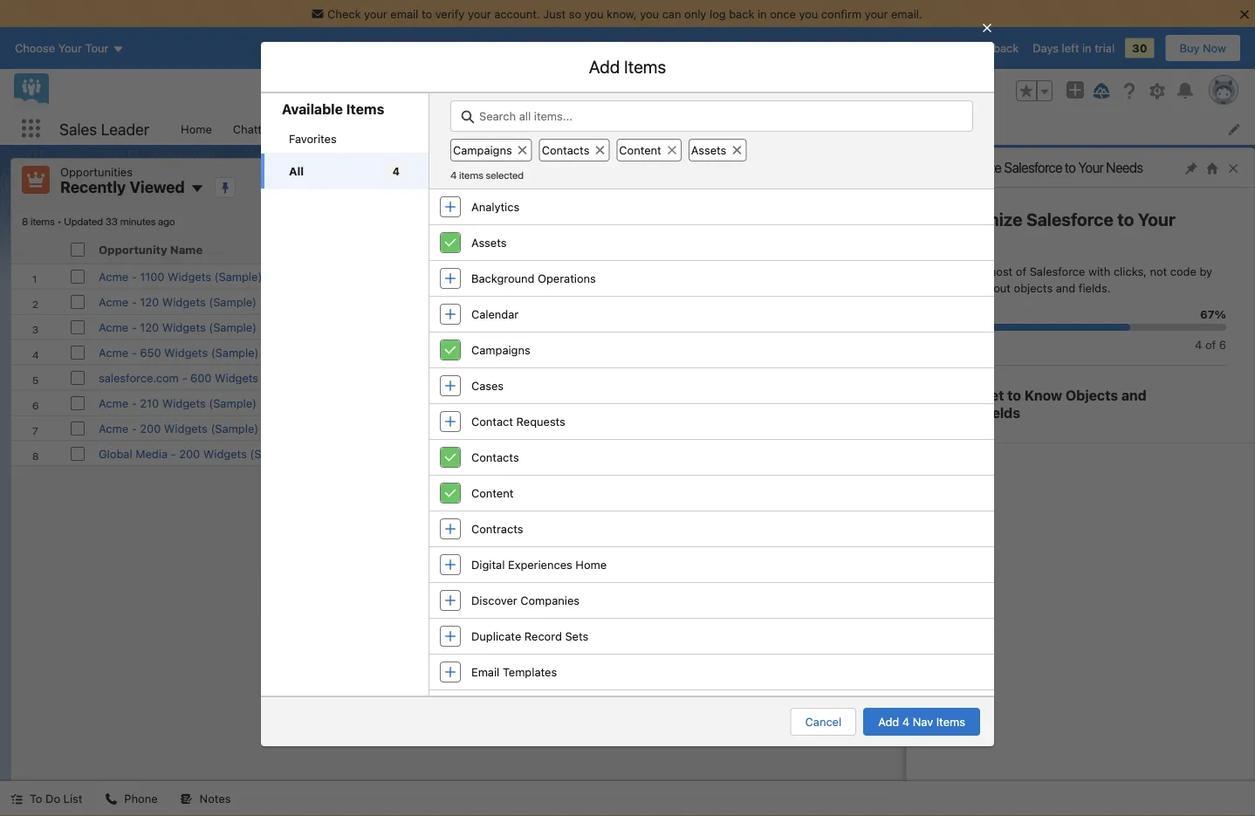 Task type: locate. For each thing, give the bounding box(es) containing it.
0 vertical spatial 120
[[140, 295, 159, 308]]

1 vertical spatial closed won
[[680, 397, 744, 410]]

content up the contracts
[[472, 487, 514, 500]]

remove contacts image
[[594, 144, 606, 156]]

3 acme (sample) link from the top
[[430, 321, 510, 334]]

1 acme - 120 widgets (sample) from the top
[[99, 295, 257, 308]]

1 won from the top
[[720, 321, 744, 334]]

0 horizontal spatial contacts
[[472, 451, 519, 464]]

recently viewed
[[60, 178, 185, 197]]

2 global from the left
[[430, 447, 463, 460]]

dashboards list item
[[356, 113, 463, 145]]

2 11/15/2023 from the top
[[956, 321, 1013, 334]]

6 acme (sample) from the top
[[430, 422, 510, 435]]

in right 'left'
[[1083, 42, 1092, 55]]

chatter link
[[223, 113, 283, 145]]

you've
[[807, 234, 842, 247]]

text default image inside notes button
[[180, 793, 193, 806]]

you left 'can'
[[640, 7, 659, 20]]

won for 7/18/2023
[[720, 397, 744, 410]]

1 salesforce.com from the left
[[99, 371, 179, 384]]

operations
[[538, 272, 596, 285]]

campaigns down reports
[[453, 143, 512, 157]]

4 left nav
[[903, 716, 910, 729]]

1 horizontal spatial salesforce.com
[[430, 371, 510, 384]]

leader up recently viewed
[[101, 119, 149, 138]]

11/15/2023 down about
[[956, 295, 1013, 308]]

account.
[[495, 7, 540, 20]]

needs
[[1107, 159, 1144, 176], [935, 231, 988, 252]]

1 vertical spatial add
[[886, 290, 907, 303]]

11/15/2023
[[956, 295, 1013, 308], [956, 321, 1013, 334]]

0 horizontal spatial assets
[[472, 236, 507, 249]]

5 acme (sample) from the top
[[430, 397, 510, 410]]

200 down acme - 200 widgets (sample) link
[[179, 447, 200, 460]]

0 vertical spatial closed
[[680, 321, 717, 334]]

1 vertical spatial items
[[30, 215, 55, 228]]

duplicate
[[472, 630, 522, 643]]

add left nav
[[879, 716, 900, 729]]

now
[[1204, 42, 1227, 55]]

list
[[63, 793, 82, 806]]

0 horizontal spatial you
[[585, 7, 604, 20]]

your left email
[[364, 7, 388, 20]]

sales down "selected"
[[512, 186, 553, 207]]

name
[[170, 243, 203, 256], [479, 243, 512, 256]]

0 horizontal spatial leader
[[101, 119, 149, 138]]

2 120 from the top
[[140, 321, 159, 334]]

0 vertical spatial assets
[[692, 143, 727, 157]]

0 horizontal spatial to
[[422, 7, 432, 20]]

200 down 210
[[140, 422, 161, 435]]

back
[[729, 7, 755, 20]]

items left •
[[30, 215, 55, 228]]

67% status
[[935, 297, 1227, 351]]

cell
[[64, 235, 92, 264], [1059, 289, 1199, 314], [1199, 289, 1245, 314], [673, 339, 859, 365], [1059, 339, 1199, 365], [673, 365, 859, 390], [1199, 390, 1245, 415], [673, 415, 859, 441], [1059, 415, 1199, 441], [1199, 415, 1245, 441], [673, 441, 859, 466], [1059, 441, 1199, 466], [1199, 441, 1245, 466]]

1 vertical spatial campaigns
[[472, 344, 531, 357]]

list box
[[430, 190, 995, 817], [261, 324, 995, 527]]

salesforce up 'objects'
[[1030, 265, 1086, 278]]

add more items button
[[871, 283, 984, 310]]

1 vertical spatial in
[[1083, 42, 1092, 55]]

salesforce.com - 600 widgets (sample)
[[99, 371, 310, 384]]

0 vertical spatial add
[[589, 56, 620, 77]]

items inside recently viewed|opportunities|list view element
[[30, 215, 55, 228]]

buy now
[[1180, 42, 1227, 55]]

2 horizontal spatial text default image
[[180, 793, 193, 806]]

content left remove content "icon"
[[620, 143, 662, 157]]

app.
[[547, 234, 570, 247]]

1 closed from the top
[[680, 321, 717, 334]]

in
[[758, 7, 767, 20], [1083, 42, 1092, 55]]

2 name from the left
[[479, 243, 512, 256]]

to do list button
[[0, 782, 93, 817]]

needs up make
[[935, 231, 988, 252]]

text default image left to
[[10, 793, 23, 806]]

2 acme - 120 widgets (sample) link from the top
[[99, 321, 257, 334]]

120 up 650
[[140, 321, 159, 334]]

items down make
[[940, 290, 969, 303]]

add more items
[[886, 290, 969, 303]]

1 vertical spatial acme - 120 widgets (sample) link
[[99, 321, 257, 334]]

widgets down acme - 200 widgets (sample) link
[[203, 447, 247, 460]]

items for •
[[30, 215, 55, 228]]

you right once
[[800, 7, 819, 20]]

- down "opportunity"
[[132, 295, 137, 308]]

1 horizontal spatial and
[[1057, 282, 1076, 295]]

•
[[57, 215, 62, 228]]

account name button
[[423, 235, 654, 263]]

1 horizontal spatial assets
[[692, 143, 727, 157]]

in right back
[[758, 7, 767, 20]]

2 won from the top
[[720, 397, 744, 410]]

4
[[393, 165, 400, 177], [451, 169, 457, 181], [903, 716, 910, 729]]

0 vertical spatial to
[[422, 7, 432, 20]]

0 horizontal spatial content
[[472, 487, 514, 500]]

campaigns up salesforce.com (sample) link
[[472, 344, 531, 357]]

2 media from the left
[[467, 447, 499, 460]]

name inside button
[[479, 243, 512, 256]]

1 global from the left
[[99, 447, 132, 460]]

customize up search recently viewed list view. search field
[[942, 159, 1002, 176]]

1 vertical spatial sales
[[512, 186, 553, 207]]

2 closed won from the top
[[680, 397, 744, 410]]

4 acme (sample) from the top
[[430, 346, 510, 359]]

add up search... button
[[589, 56, 620, 77]]

once
[[770, 7, 796, 20]]

email templates
[[472, 666, 557, 679]]

closed
[[680, 321, 717, 334], [680, 397, 717, 410]]

None search field
[[819, 200, 1029, 228]]

your up select list display image
[[1079, 159, 1104, 176]]

4 down dashboards
[[393, 165, 400, 177]]

won for 11/15/2023
[[720, 321, 744, 334]]

- for acme - 210 widgets (sample) link
[[132, 397, 137, 410]]

acme - 120 widgets (sample) link
[[99, 295, 257, 308], [99, 321, 257, 334]]

name up acme - 1100 widgets (sample)
[[170, 243, 203, 256]]

opportunity name
[[99, 243, 203, 256]]

4 for 4
[[393, 165, 400, 177]]

negotiation
[[680, 295, 742, 308]]

reports list item
[[463, 113, 548, 145]]

needs up select list display image
[[1107, 159, 1144, 176]]

7/18/2023
[[960, 397, 1013, 410]]

to up list view controls icon
[[1066, 159, 1077, 176]]

account name
[[430, 243, 512, 256]]

0 vertical spatial needs
[[1107, 159, 1144, 176]]

home link
[[170, 113, 223, 145]]

1 vertical spatial more
[[910, 290, 937, 303]]

name for opportunity name
[[170, 243, 203, 256]]

widgets
[[168, 270, 211, 283], [162, 295, 206, 308], [162, 321, 206, 334], [164, 346, 208, 359], [215, 371, 259, 384], [162, 397, 206, 410], [164, 422, 208, 435], [203, 447, 247, 460]]

salesforce up list view controls icon
[[1005, 159, 1063, 176]]

add for add more items
[[886, 290, 907, 303]]

2 you from the left
[[640, 7, 659, 20]]

3 you from the left
[[800, 7, 819, 20]]

list box containing analytics
[[430, 190, 995, 817]]

your up opportunity owner alias element
[[1139, 209, 1176, 230]]

0 horizontal spatial salesforce.com
[[99, 371, 179, 384]]

1 vertical spatial won
[[720, 397, 744, 410]]

text default image left the "phone"
[[105, 793, 117, 806]]

0 vertical spatial items
[[459, 169, 484, 181]]

3 acme (sample) from the top
[[430, 321, 510, 334]]

so
[[569, 7, 582, 20]]

- up acme - 650 widgets (sample) link
[[132, 321, 137, 334]]

list
[[170, 113, 1256, 145], [261, 124, 429, 190]]

1 horizontal spatial text default image
[[105, 793, 117, 806]]

30
[[1133, 42, 1148, 55]]

accounts link
[[548, 113, 618, 145]]

contacts
[[542, 143, 590, 157], [472, 451, 519, 464]]

know,
[[607, 7, 637, 20]]

210
[[140, 397, 159, 410]]

1 horizontal spatial content
[[620, 143, 662, 157]]

0 vertical spatial 11/15/2023
[[956, 295, 1013, 308]]

1 text default image from the left
[[10, 793, 23, 806]]

text default image left notes
[[180, 793, 193, 806]]

- left 1100
[[132, 270, 137, 283]]

media down contact
[[467, 447, 499, 460]]

1 closed won from the top
[[680, 321, 744, 334]]

media down acme - 200 widgets (sample)
[[136, 447, 168, 460]]

select list display image
[[1074, 200, 1113, 228]]

0 horizontal spatial more
[[620, 247, 647, 260]]

text default image inside the to do list button
[[10, 793, 23, 806]]

make the most of salesforce with clicks, not code by learning about objects and fields.
[[935, 265, 1213, 295]]

0 horizontal spatial media
[[136, 447, 168, 460]]

closed won for 7/18/2023
[[680, 397, 744, 410]]

items up search... button
[[625, 56, 667, 77]]

1 vertical spatial assets
[[472, 236, 507, 249]]

1 vertical spatial home
[[576, 559, 607, 572]]

items for selected
[[459, 169, 484, 181]]

edit sales leader app navigation items
[[478, 186, 778, 207]]

acme - 120 widgets (sample) link down acme - 1100 widgets (sample) link
[[99, 295, 257, 308]]

2 text default image from the left
[[105, 793, 117, 806]]

your right verify
[[468, 7, 491, 20]]

home inside home link
[[181, 122, 212, 135]]

1 120 from the top
[[140, 295, 159, 308]]

1 vertical spatial your
[[1139, 209, 1176, 230]]

more for add
[[910, 290, 937, 303]]

media
[[136, 447, 168, 460], [467, 447, 499, 460]]

2 acme - 120 widgets (sample) from the top
[[99, 321, 257, 334]]

notes button
[[170, 782, 241, 817]]

list containing favorites
[[261, 124, 429, 190]]

buy
[[1180, 42, 1200, 55]]

1 vertical spatial 120
[[140, 321, 159, 334]]

text default image
[[10, 793, 23, 806], [105, 793, 117, 806], [180, 793, 193, 806]]

2 vertical spatial to
[[1118, 209, 1135, 230]]

1 name from the left
[[170, 243, 203, 256]]

days left in trial
[[1033, 42, 1115, 55]]

reports
[[473, 122, 515, 135]]

0 vertical spatial leader
[[101, 119, 149, 138]]

opportunities
[[652, 122, 724, 135], [60, 165, 133, 178]]

0 horizontal spatial your
[[1079, 159, 1104, 176]]

leave
[[934, 42, 965, 55]]

assets left remove assets "image"
[[692, 143, 727, 157]]

learning
[[935, 282, 978, 295]]

text default image inside phone button
[[105, 793, 117, 806]]

and right items,
[[654, 234, 673, 247]]

phone button
[[95, 782, 168, 817]]

3 text default image from the left
[[180, 793, 193, 806]]

1 horizontal spatial more
[[910, 290, 937, 303]]

campaigns option
[[451, 132, 540, 162]]

more down make
[[910, 290, 937, 303]]

or
[[719, 234, 730, 247]]

sets
[[565, 630, 589, 643]]

customize up close date element
[[935, 209, 1023, 230]]

name up background
[[479, 243, 512, 256]]

- left 600
[[182, 371, 187, 384]]

0 horizontal spatial 4
[[393, 165, 400, 177]]

remove content image
[[666, 144, 678, 156]]

1 vertical spatial opportunities
[[60, 165, 133, 178]]

1 vertical spatial salesforce
[[1027, 209, 1114, 230]]

customize salesforce to your needs up list view controls icon
[[942, 159, 1144, 176]]

0 vertical spatial and
[[654, 234, 673, 247]]

trial
[[1095, 42, 1115, 55]]

items up edit
[[459, 169, 484, 181]]

1 vertical spatial leader
[[557, 186, 610, 207]]

assets down analytics at the top left
[[472, 236, 507, 249]]

6 acme (sample) link from the top
[[430, 422, 510, 435]]

2 vertical spatial add
[[879, 716, 900, 729]]

2 closed from the top
[[680, 397, 717, 410]]

2 acme (sample) from the top
[[430, 295, 510, 308]]

1 horizontal spatial global
[[430, 447, 463, 460]]

2 horizontal spatial 4
[[903, 716, 910, 729]]

selected options: list box
[[451, 132, 754, 162]]

contacts option
[[540, 132, 617, 162]]

app
[[614, 186, 646, 207]]

0 horizontal spatial sales
[[59, 119, 97, 138]]

customize salesforce to your needs
[[942, 159, 1144, 176], [935, 209, 1176, 252]]

acme - 200 widgets (sample) link
[[99, 422, 259, 435]]

8 items • updated 33 minutes ago
[[22, 215, 175, 228]]

bar
[[486, 234, 504, 247]]

1 media from the left
[[136, 447, 168, 460]]

closed for 11/15/2023
[[680, 321, 717, 334]]

text default image for to do list
[[10, 793, 23, 806]]

opportunity name element
[[92, 235, 433, 264]]

add left learning
[[886, 290, 907, 303]]

you right "so"
[[585, 7, 604, 20]]

progress bar progress bar
[[935, 324, 1227, 331]]

to right email
[[422, 7, 432, 20]]

progress bar
[[949, 394, 970, 415]]

to up opportunity owner alias element
[[1118, 209, 1135, 230]]

only
[[685, 7, 707, 20]]

viewed
[[130, 178, 185, 197]]

contacts down accounts
[[542, 143, 590, 157]]

objects
[[1014, 282, 1053, 295]]

reports link
[[463, 113, 525, 145]]

- left 210
[[132, 397, 137, 410]]

0 horizontal spatial global
[[99, 447, 132, 460]]

0 vertical spatial acme - 120 widgets (sample) link
[[99, 295, 257, 308]]

acme
[[99, 270, 128, 283], [430, 270, 459, 283], [99, 295, 128, 308], [430, 295, 459, 308], [99, 321, 128, 334], [430, 321, 459, 334], [99, 346, 128, 359], [430, 346, 459, 359], [99, 397, 128, 410], [430, 397, 459, 410], [99, 422, 128, 435], [430, 422, 459, 435]]

1 horizontal spatial needs
[[1107, 159, 1144, 176]]

1 vertical spatial acme - 120 widgets (sample)
[[99, 321, 257, 334]]

1 acme (sample) from the top
[[430, 270, 510, 283]]

assets inside option
[[692, 143, 727, 157]]

more inside button
[[910, 290, 937, 303]]

1 vertical spatial to
[[1066, 159, 1077, 176]]

templates
[[503, 666, 557, 679]]

0 horizontal spatial needs
[[935, 231, 988, 252]]

account
[[430, 243, 477, 256]]

salesforce up with
[[1027, 209, 1114, 230]]

items left you've
[[775, 234, 804, 247]]

11/15/2023 up 10/21/2022
[[956, 321, 1013, 334]]

1 acme - 120 widgets (sample) link from the top
[[99, 295, 257, 308]]

this
[[525, 234, 544, 247]]

1 vertical spatial 11/15/2023
[[956, 321, 1013, 334]]

2 vertical spatial salesforce
[[1030, 265, 1086, 278]]

duplicate record sets
[[472, 630, 589, 643]]

home left chatter link
[[181, 122, 212, 135]]

home right experiences
[[576, 559, 607, 572]]

selected
[[486, 169, 524, 181]]

4 acme (sample) link from the top
[[430, 346, 510, 359]]

1 horizontal spatial name
[[479, 243, 512, 256]]

name inside button
[[170, 243, 203, 256]]

1 horizontal spatial media
[[467, 447, 499, 460]]

-
[[132, 270, 137, 283], [132, 295, 137, 308], [132, 321, 137, 334], [132, 346, 137, 359], [182, 371, 187, 384], [132, 397, 137, 410], [132, 422, 137, 435], [171, 447, 176, 460]]

4 inside list
[[393, 165, 400, 177]]

0 horizontal spatial name
[[170, 243, 203, 256]]

content inside content option
[[620, 143, 662, 157]]

0 vertical spatial contacts
[[542, 143, 590, 157]]

group
[[1017, 80, 1053, 101]]

0 vertical spatial home
[[181, 122, 212, 135]]

(sample)
[[214, 270, 262, 283], [463, 270, 510, 283], [209, 295, 257, 308], [463, 295, 510, 308], [209, 321, 257, 334], [463, 321, 510, 334], [211, 346, 259, 359], [463, 346, 510, 359], [262, 371, 310, 384], [513, 371, 561, 384], [209, 397, 257, 410], [463, 397, 510, 410], [211, 422, 259, 435], [463, 422, 510, 435], [250, 447, 298, 460], [502, 447, 550, 460]]

120 down 1100
[[140, 295, 159, 308]]

1 vertical spatial 200
[[179, 447, 200, 460]]

0 vertical spatial closed won
[[680, 321, 744, 334]]

acme - 120 widgets (sample) up acme - 650 widgets (sample)
[[99, 321, 257, 334]]

log
[[710, 7, 726, 20]]

2 salesforce.com from the left
[[430, 371, 510, 384]]

acme - 120 widgets (sample) link up acme - 650 widgets (sample)
[[99, 321, 257, 334]]

0 vertical spatial campaigns
[[453, 143, 512, 157]]

contacts down contact
[[472, 451, 519, 464]]

acme - 120 widgets (sample) down acme - 1100 widgets (sample) link
[[99, 295, 257, 308]]

and left fields. at the right
[[1057, 282, 1076, 295]]

1 horizontal spatial items
[[459, 169, 484, 181]]

salesforce.com for salesforce.com - 600 widgets (sample)
[[99, 371, 179, 384]]

contact requests
[[472, 415, 566, 428]]

1 vertical spatial and
[[1057, 282, 1076, 295]]

1 vertical spatial closed
[[680, 397, 717, 410]]

widgets right 1100
[[168, 270, 211, 283]]

4 down campaigns option
[[451, 169, 457, 181]]

120
[[140, 295, 159, 308], [140, 321, 159, 334]]

widgets up acme - 200 widgets (sample)
[[162, 397, 206, 410]]

0 vertical spatial in
[[758, 7, 767, 20]]

minutes
[[120, 215, 156, 228]]

leader up reorder
[[557, 186, 610, 207]]

global for global media - 200 widgets (sample)
[[99, 447, 132, 460]]

- down the acme - 210 widgets (sample)
[[132, 422, 137, 435]]

0 horizontal spatial in
[[758, 7, 767, 20]]

1 horizontal spatial contacts
[[542, 143, 590, 157]]

0 vertical spatial content
[[620, 143, 662, 157]]

global media - 200 widgets (sample) link
[[99, 447, 298, 460]]

favorites link
[[261, 124, 429, 153]]

text default image for notes
[[180, 793, 193, 806]]

acme - 120 widgets (sample)
[[99, 295, 257, 308], [99, 321, 257, 334]]

0 vertical spatial acme - 120 widgets (sample)
[[99, 295, 257, 308]]

- for acme - 200 widgets (sample) link
[[132, 422, 137, 435]]

acme (sample) link
[[430, 270, 510, 283], [430, 295, 510, 308], [430, 321, 510, 334], [430, 346, 510, 359], [430, 397, 510, 410], [430, 422, 510, 435]]

0 horizontal spatial items
[[30, 215, 55, 228]]

0 horizontal spatial home
[[181, 122, 212, 135]]

more right learn
[[620, 247, 647, 260]]

2 horizontal spatial items
[[775, 234, 804, 247]]

your
[[1079, 159, 1104, 176], [1139, 209, 1176, 230]]

2 horizontal spatial you
[[800, 7, 819, 20]]

salesforce.com up 210
[[99, 371, 179, 384]]

your
[[364, 7, 388, 20], [468, 7, 491, 20], [865, 7, 889, 20], [438, 234, 461, 247]]

customize salesforce to your needs up make the most of salesforce with clicks, not code by learning about objects and fields.
[[935, 209, 1176, 252]]

salesforce.com up contact
[[430, 371, 510, 384]]

sales up recently
[[59, 119, 97, 138]]

code
[[1171, 265, 1197, 278]]

forecasts
[[294, 122, 345, 135]]

- left 650
[[132, 346, 137, 359]]

more for learn
[[620, 247, 647, 260]]

1 horizontal spatial opportunities
[[652, 122, 724, 135]]

0 vertical spatial more
[[620, 247, 647, 260]]

opportunities up remove content "icon"
[[652, 122, 724, 135]]

items right nav
[[937, 716, 966, 729]]

opportunities down sales leader
[[60, 165, 133, 178]]

0 vertical spatial customize
[[942, 159, 1002, 176]]

120 for closed won
[[140, 321, 159, 334]]



Task type: vqa. For each thing, say whether or not it's contained in the screenshot.
Experiences
yes



Task type: describe. For each thing, give the bounding box(es) containing it.
contacts inside option
[[542, 143, 590, 157]]

verify
[[436, 7, 465, 20]]

3 cb from the top
[[1066, 371, 1081, 384]]

opportunities inside list item
[[652, 122, 724, 135]]

12/10/2023
[[954, 422, 1013, 435]]

feedback
[[968, 42, 1019, 55]]

items up remove
[[735, 186, 778, 207]]

- for acme - 650 widgets (sample) link
[[132, 346, 137, 359]]

0 horizontal spatial and
[[654, 234, 673, 247]]

1 vertical spatial content
[[472, 487, 514, 500]]

widgets right 600
[[215, 371, 259, 384]]

close date element
[[859, 235, 1069, 264]]

list containing home
[[170, 113, 1256, 145]]

list box for items
[[430, 190, 995, 817]]

none search field inside recently viewed|opportunities|list view element
[[819, 200, 1029, 228]]

8
[[22, 215, 28, 228]]

widgets down acme - 210 widgets (sample) link
[[164, 422, 208, 435]]

4 cb from the top
[[1066, 397, 1081, 410]]

global media (sample)
[[430, 447, 550, 460]]

do
[[45, 793, 60, 806]]

chatter
[[233, 122, 273, 135]]

0 vertical spatial your
[[1079, 159, 1104, 176]]

1 acme (sample) link from the top
[[430, 270, 510, 283]]

add items
[[589, 56, 667, 77]]

recently viewed status
[[22, 215, 64, 228]]

global media - 200 widgets (sample)
[[99, 447, 298, 460]]

1 horizontal spatial sales
[[512, 186, 553, 207]]

rename
[[676, 234, 716, 247]]

acme - 650 widgets (sample)
[[99, 346, 259, 359]]

media for (sample)
[[467, 447, 499, 460]]

to
[[30, 793, 42, 806]]

widgets up acme - 650 widgets (sample)
[[162, 321, 206, 334]]

assets option
[[689, 132, 754, 162]]

dashboards
[[366, 122, 430, 135]]

of
[[1016, 265, 1027, 278]]

recently viewed grid
[[11, 235, 1245, 467]]

your left email.
[[865, 7, 889, 20]]

1 horizontal spatial to
[[1066, 159, 1077, 176]]

2 cb from the top
[[1066, 321, 1081, 334]]

650
[[140, 346, 161, 359]]

available items
[[282, 100, 385, 117]]

0 vertical spatial salesforce
[[1005, 159, 1063, 176]]

make
[[935, 265, 964, 278]]

closed won for 11/15/2023
[[680, 321, 744, 334]]

1 11/15/2023 from the top
[[956, 295, 1013, 308]]

acme - 650 widgets (sample) link
[[99, 346, 259, 359]]

- for closed won acme - 120 widgets (sample) link
[[132, 321, 137, 334]]

edit
[[478, 186, 508, 207]]

add 4 nav items
[[879, 716, 966, 729]]

acme - 200 widgets (sample)
[[99, 422, 259, 435]]

opportunity owner alias element
[[1059, 235, 1199, 264]]

closed for 7/18/2023
[[680, 397, 717, 410]]

learn more
[[588, 247, 647, 260]]

email.
[[892, 7, 923, 20]]

items up favorites link
[[346, 100, 385, 117]]

experiences
[[508, 559, 573, 572]]

0 vertical spatial sales
[[59, 119, 97, 138]]

acme - 120 widgets (sample) link for closed won
[[99, 321, 257, 334]]

Search Recently Viewed list view. search field
[[819, 200, 1029, 228]]

item number element
[[11, 235, 64, 264]]

updated
[[64, 215, 103, 228]]

about
[[981, 282, 1011, 295]]

2 horizontal spatial to
[[1118, 209, 1135, 230]]

10/15/2023
[[954, 270, 1013, 283]]

add for add items
[[589, 56, 620, 77]]

1 vertical spatial customize salesforce to your needs
[[935, 209, 1176, 252]]

1 vertical spatial needs
[[935, 231, 988, 252]]

opportunity name button
[[92, 235, 403, 263]]

companies
[[521, 594, 580, 607]]

widgets up 600
[[164, 346, 208, 359]]

accounts
[[558, 122, 608, 135]]

list box for sales
[[261, 324, 995, 527]]

just
[[544, 7, 566, 20]]

- for acme - 120 widgets (sample) link associated with negotiation
[[132, 295, 137, 308]]

1 horizontal spatial your
[[1139, 209, 1176, 230]]

global for global media (sample)
[[430, 447, 463, 460]]

acme - 1100 widgets (sample) link
[[99, 270, 262, 283]]

account name element
[[423, 235, 684, 264]]

1 horizontal spatial in
[[1083, 42, 1092, 55]]

campaigns inside option
[[453, 143, 512, 157]]

4 inside add 4 nav items button
[[903, 716, 910, 729]]

67%
[[1201, 307, 1227, 321]]

media for -
[[136, 447, 168, 460]]

available
[[282, 100, 343, 117]]

learn
[[588, 247, 617, 260]]

your left nav
[[438, 234, 461, 247]]

4 for 4 items selected
[[451, 169, 457, 181]]

cancel button
[[791, 708, 857, 736]]

forecasts link
[[283, 113, 356, 145]]

1 horizontal spatial 200
[[179, 447, 200, 460]]

fields.
[[1079, 282, 1111, 295]]

left
[[1062, 42, 1080, 55]]

remove assets image
[[731, 144, 744, 156]]

item number image
[[11, 235, 64, 263]]

0 horizontal spatial opportunities
[[60, 165, 133, 178]]

calendar
[[472, 308, 519, 321]]

1 horizontal spatial home
[[576, 559, 607, 572]]

widgets down acme - 1100 widgets (sample) link
[[162, 295, 206, 308]]

salesforce.com - 600 widgets (sample) link
[[99, 371, 310, 384]]

list view controls image
[[1032, 200, 1071, 228]]

1 horizontal spatial leader
[[557, 186, 610, 207]]

digital
[[472, 559, 505, 572]]

requests
[[517, 415, 566, 428]]

check
[[328, 7, 361, 20]]

remove
[[733, 234, 772, 247]]

items,
[[618, 234, 650, 247]]

add for add 4 nav items
[[879, 716, 900, 729]]

0 vertical spatial customize salesforce to your needs
[[942, 159, 1144, 176]]

Search all items... search field
[[451, 100, 974, 132]]

2 vertical spatial items
[[775, 234, 804, 247]]

confirm
[[822, 7, 862, 20]]

1100
[[140, 270, 165, 283]]

not
[[1151, 265, 1168, 278]]

acme - 120 widgets (sample) link for negotiation
[[99, 295, 257, 308]]

name for account name
[[479, 243, 512, 256]]

content option
[[617, 132, 689, 162]]

1 vertical spatial customize
[[935, 209, 1023, 230]]

0 vertical spatial 200
[[140, 422, 161, 435]]

recently viewed|opportunities|list view element
[[10, 158, 1245, 782]]

acme - 120 widgets (sample) for negotiation
[[99, 295, 257, 308]]

for
[[507, 234, 522, 247]]

120 for negotiation
[[140, 295, 159, 308]]

sales leader
[[59, 119, 149, 138]]

salesforce.com for salesforce.com (sample)
[[430, 371, 510, 384]]

salesforce.com (sample) link
[[430, 371, 561, 384]]

days
[[1033, 42, 1059, 55]]

with
[[1089, 265, 1111, 278]]

record
[[525, 630, 562, 643]]

accounts list item
[[548, 113, 641, 145]]

dashboards link
[[356, 113, 440, 145]]

background operations
[[472, 272, 596, 285]]

salesforce.com (sample)
[[430, 371, 561, 384]]

4/16/2023
[[959, 371, 1013, 384]]

progress bar image
[[935, 324, 1131, 331]]

1 cb from the top
[[1066, 270, 1081, 283]]

1 you from the left
[[585, 7, 604, 20]]

cancel
[[806, 716, 842, 729]]

salesforce inside make the most of salesforce with clicks, not code by learning about objects and fields.
[[1030, 265, 1086, 278]]

- down acme - 200 widgets (sample) link
[[171, 447, 176, 460]]

1 vertical spatial contacts
[[472, 451, 519, 464]]

remove campaigns image
[[517, 144, 529, 156]]

- for salesforce.com - 600 widgets (sample) 'link'
[[182, 371, 187, 384]]

add 4 nav items button
[[864, 708, 981, 736]]

added.
[[845, 234, 882, 247]]

global media (sample) link
[[430, 447, 550, 460]]

discover companies
[[472, 594, 580, 607]]

opportunities list item
[[641, 113, 757, 145]]

nav
[[465, 234, 483, 247]]

contact
[[472, 415, 514, 428]]

- for acme - 1100 widgets (sample) link
[[132, 270, 137, 283]]

2 acme (sample) link from the top
[[430, 295, 510, 308]]

5 acme (sample) link from the top
[[430, 397, 510, 410]]

search...
[[460, 84, 507, 97]]

acme - 120 widgets (sample) for closed won
[[99, 321, 257, 334]]

text default image for phone
[[105, 793, 117, 806]]

stage element
[[673, 235, 870, 264]]

and inside make the most of salesforce with clicks, not code by learning about objects and fields.
[[1057, 282, 1076, 295]]

email
[[391, 7, 419, 20]]



